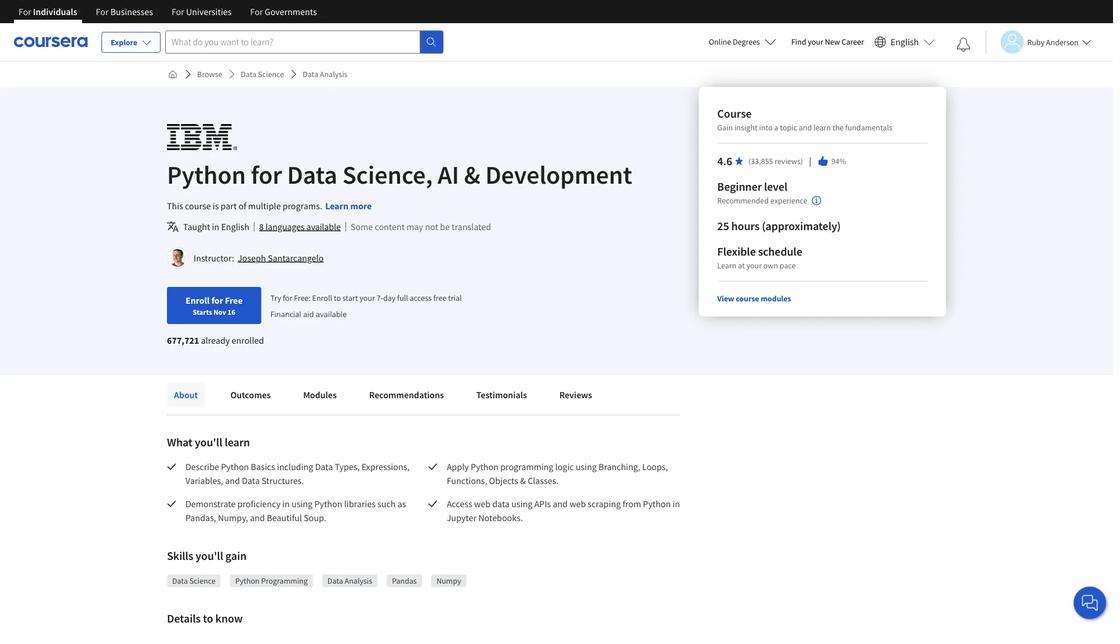 Task type: describe. For each thing, give the bounding box(es) containing it.
free
[[433, 293, 447, 303]]

demonstrate proficiency in using python libraries such as pandas, numpy, and beautiful soup.
[[186, 498, 408, 524]]

content
[[375, 221, 405, 233]]

in inside access web data using apis and web scraping from python in jupyter notebooks.
[[673, 498, 680, 510]]

experience
[[771, 196, 808, 206]]

financial
[[271, 309, 301, 319]]

0 horizontal spatial &
[[464, 158, 480, 191]]

ai
[[438, 158, 459, 191]]

structures.
[[262, 475, 304, 487]]

libraries
[[344, 498, 376, 510]]

enroll inside enroll for free starts nov 16
[[186, 295, 210, 306]]

free
[[225, 295, 243, 306]]

own
[[764, 260, 778, 271]]

25 hours (approximately)
[[718, 219, 841, 233]]

topic
[[780, 122, 797, 133]]

1 vertical spatial science
[[189, 576, 216, 586]]

level
[[764, 179, 788, 194]]

using for demonstrate proficiency in using python libraries such as pandas, numpy, and beautiful soup.
[[292, 498, 313, 510]]

from
[[623, 498, 641, 510]]

0 horizontal spatial in
[[212, 221, 219, 233]]

find your new career
[[792, 37, 864, 47]]

gain
[[718, 122, 733, 133]]

0 horizontal spatial data science
[[172, 576, 216, 586]]

data right browse link
[[241, 69, 257, 79]]

such
[[378, 498, 396, 510]]

reviews link
[[553, 382, 599, 408]]

outcomes
[[230, 389, 271, 401]]

for for enroll
[[211, 295, 223, 306]]

0 vertical spatial data analysis
[[303, 69, 348, 79]]

variables,
[[186, 475, 223, 487]]

languages
[[266, 221, 305, 233]]

for businesses
[[96, 6, 153, 17]]

some content may not be translated
[[351, 221, 491, 233]]

details to know
[[167, 612, 243, 626]]

notebooks.
[[479, 512, 523, 524]]

starts
[[193, 307, 212, 317]]

english button
[[870, 23, 940, 61]]

hours
[[732, 219, 760, 233]]

& inside apply python programming logic using branching, loops, functions, objects & classes.
[[520, 475, 526, 487]]

data down basics
[[242, 475, 260, 487]]

access
[[410, 293, 432, 303]]

basics
[[251, 461, 275, 473]]

data up programs.
[[287, 158, 337, 191]]

for for try
[[283, 293, 292, 303]]

describe
[[186, 461, 219, 473]]

anderson
[[1047, 37, 1079, 47]]

is
[[213, 200, 219, 212]]

(approximately)
[[762, 219, 841, 233]]

the
[[833, 122, 844, 133]]

not
[[425, 221, 438, 233]]

for for governments
[[250, 6, 263, 17]]

multiple
[[248, 200, 281, 212]]

logic
[[555, 461, 574, 473]]

for for individuals
[[19, 6, 31, 17]]

functions,
[[447, 475, 487, 487]]

python down "gain"
[[235, 576, 260, 586]]

pandas,
[[186, 512, 216, 524]]

scraping
[[588, 498, 621, 510]]

online degrees
[[709, 37, 760, 47]]

about link
[[167, 382, 205, 408]]

python inside access web data using apis and web scraping from python in jupyter notebooks.
[[643, 498, 671, 510]]

your inside the flexible schedule learn at your own pace
[[747, 260, 762, 271]]

python inside apply python programming logic using branching, loops, functions, objects & classes.
[[471, 461, 499, 473]]

for universities
[[172, 6, 232, 17]]

online
[[709, 37, 731, 47]]

instructor:
[[194, 252, 234, 264]]

enrolled
[[232, 335, 264, 346]]

at
[[738, 260, 745, 271]]

and inside demonstrate proficiency in using python libraries such as pandas, numpy, and beautiful soup.
[[250, 512, 265, 524]]

online degrees button
[[700, 29, 786, 55]]

browse link
[[193, 64, 227, 85]]

view course modules link
[[718, 293, 791, 304]]

available inside try for free: enroll to start your 7-day full access free trial financial aid available
[[316, 309, 347, 319]]

course
[[718, 106, 752, 121]]

ibm image
[[167, 124, 237, 150]]

using inside apply python programming logic using branching, loops, functions, objects & classes.
[[576, 461, 597, 473]]

modules link
[[296, 382, 344, 408]]

skills
[[167, 549, 193, 563]]

find
[[792, 37, 807, 47]]

numpy
[[437, 576, 461, 586]]

testimonials link
[[470, 382, 534, 408]]

for individuals
[[19, 6, 77, 17]]

some
[[351, 221, 373, 233]]

for for universities
[[172, 6, 184, 17]]

0 vertical spatial data science
[[241, 69, 284, 79]]

classes.
[[528, 475, 559, 487]]

new
[[825, 37, 840, 47]]

branching,
[[599, 461, 641, 473]]

schedule
[[758, 244, 803, 259]]

be
[[440, 221, 450, 233]]

in inside demonstrate proficiency in using python libraries such as pandas, numpy, and beautiful soup.
[[282, 498, 290, 510]]

data science link
[[236, 64, 289, 85]]

you'll for what
[[195, 435, 222, 450]]

using for access web data using apis and web scraping from python in jupyter notebooks.
[[512, 498, 533, 510]]

and inside course gain insight into a topic and learn the fundamentals
[[799, 122, 812, 133]]

data down what do you want to learn? text field
[[303, 69, 318, 79]]

recommended experience
[[718, 196, 808, 206]]

0 vertical spatial analysis
[[320, 69, 348, 79]]

career
[[842, 37, 864, 47]]

to inside try for free: enroll to start your 7-day full access free trial financial aid available
[[334, 293, 341, 303]]

taught in english
[[183, 221, 249, 233]]

data
[[492, 498, 510, 510]]

beginner
[[718, 179, 762, 194]]

demonstrate
[[186, 498, 236, 510]]

enroll inside try for free: enroll to start your 7-day full access free trial financial aid available
[[312, 293, 332, 303]]

your inside try for free: enroll to start your 7-day full access free trial financial aid available
[[360, 293, 375, 303]]



Task type: vqa. For each thing, say whether or not it's contained in the screenshot.
About link
yes



Task type: locate. For each thing, give the bounding box(es) containing it.
0 vertical spatial english
[[891, 36, 919, 48]]

ruby anderson button
[[986, 30, 1092, 54]]

1 horizontal spatial for
[[251, 158, 282, 191]]

expressions,
[[362, 461, 410, 473]]

using inside demonstrate proficiency in using python libraries such as pandas, numpy, and beautiful soup.
[[292, 498, 313, 510]]

enroll up starts
[[186, 295, 210, 306]]

enroll
[[312, 293, 332, 303], [186, 295, 210, 306]]

flexible schedule learn at your own pace
[[718, 244, 803, 271]]

learn left "at"
[[718, 260, 737, 271]]

to left know
[[203, 612, 213, 626]]

joseph santarcangelo image
[[169, 249, 186, 267]]

python up functions,
[[471, 461, 499, 473]]

for left businesses
[[96, 6, 109, 17]]

science down skills you'll gain
[[189, 576, 216, 586]]

objects
[[489, 475, 518, 487]]

available inside button
[[306, 221, 341, 233]]

learn
[[325, 200, 349, 212], [718, 260, 737, 271]]

1 vertical spatial analysis
[[345, 576, 372, 586]]

None search field
[[165, 30, 444, 54]]

python
[[167, 158, 246, 191], [221, 461, 249, 473], [471, 461, 499, 473], [315, 498, 342, 510], [643, 498, 671, 510], [235, 576, 260, 586]]

insight
[[735, 122, 758, 133]]

data
[[241, 69, 257, 79], [303, 69, 318, 79], [287, 158, 337, 191], [315, 461, 333, 473], [242, 475, 260, 487], [172, 576, 188, 586], [328, 576, 343, 586]]

course left is
[[185, 200, 211, 212]]

for for businesses
[[96, 6, 109, 17]]

available down programs.
[[306, 221, 341, 233]]

for up nov
[[211, 295, 223, 306]]

1 horizontal spatial enroll
[[312, 293, 332, 303]]

1 vertical spatial &
[[520, 475, 526, 487]]

english right career on the right top of page
[[891, 36, 919, 48]]

1 vertical spatial available
[[316, 309, 347, 319]]

4.6
[[718, 154, 732, 168]]

1 vertical spatial to
[[203, 612, 213, 626]]

in
[[212, 221, 219, 233], [282, 498, 290, 510], [673, 498, 680, 510]]

1 vertical spatial learn
[[225, 435, 250, 450]]

english down part
[[221, 221, 249, 233]]

1 horizontal spatial &
[[520, 475, 526, 487]]

may
[[407, 221, 423, 233]]

english inside button
[[891, 36, 919, 48]]

python up soup.
[[315, 498, 342, 510]]

and inside the describe python basics including data types, expressions, variables, and data structures.
[[225, 475, 240, 487]]

into
[[759, 122, 773, 133]]

0 vertical spatial learn
[[814, 122, 831, 133]]

16
[[228, 307, 235, 317]]

for inside enroll for free starts nov 16
[[211, 295, 223, 306]]

in up beautiful
[[282, 498, 290, 510]]

1 vertical spatial data science
[[172, 576, 216, 586]]

for up multiple
[[251, 158, 282, 191]]

apply python programming logic using branching, loops, functions, objects & classes.
[[447, 461, 670, 487]]

1 vertical spatial learn
[[718, 260, 737, 271]]

explore button
[[101, 32, 161, 53]]

&
[[464, 158, 480, 191], [520, 475, 526, 487]]

0 vertical spatial learn
[[325, 200, 349, 212]]

python programming
[[235, 576, 308, 586]]

nov
[[214, 307, 226, 317]]

using up soup.
[[292, 498, 313, 510]]

ruby
[[1028, 37, 1045, 47]]

about
[[174, 389, 198, 401]]

santarcangelo
[[268, 252, 324, 264]]

to left start
[[334, 293, 341, 303]]

available right aid on the left
[[316, 309, 347, 319]]

1 horizontal spatial learn
[[814, 122, 831, 133]]

businesses
[[110, 6, 153, 17]]

1 horizontal spatial using
[[512, 498, 533, 510]]

1 vertical spatial your
[[747, 260, 762, 271]]

learn inside course gain insight into a topic and learn the fundamentals
[[814, 122, 831, 133]]

data left types,
[[315, 461, 333, 473]]

1 horizontal spatial science
[[258, 69, 284, 79]]

enroll right free:
[[312, 293, 332, 303]]

translated
[[452, 221, 491, 233]]

and right topic
[[799, 122, 812, 133]]

0 vertical spatial course
[[185, 200, 211, 212]]

0 horizontal spatial using
[[292, 498, 313, 510]]

94%
[[832, 156, 846, 166]]

reviews
[[560, 389, 592, 401]]

beautiful
[[267, 512, 302, 524]]

know
[[216, 612, 243, 626]]

science down what do you want to learn? text field
[[258, 69, 284, 79]]

for
[[251, 158, 282, 191], [283, 293, 292, 303], [211, 295, 223, 306]]

0 vertical spatial available
[[306, 221, 341, 233]]

chat with us image
[[1081, 594, 1100, 612]]

677,721 already enrolled
[[167, 335, 264, 346]]

2 for from the left
[[96, 6, 109, 17]]

for for python
[[251, 158, 282, 191]]

beginner level
[[718, 179, 788, 194]]

data analysis down what do you want to learn? text field
[[303, 69, 348, 79]]

ruby anderson
[[1028, 37, 1079, 47]]

learn left more
[[325, 200, 349, 212]]

0 vertical spatial science
[[258, 69, 284, 79]]

data right programming
[[328, 576, 343, 586]]

1 horizontal spatial to
[[334, 293, 341, 303]]

what you'll learn
[[167, 435, 250, 450]]

& down programming
[[520, 475, 526, 487]]

using left apis
[[512, 498, 533, 510]]

for left "individuals"
[[19, 6, 31, 17]]

degrees
[[733, 37, 760, 47]]

banner navigation
[[9, 0, 326, 23]]

data science down what do you want to learn? text field
[[241, 69, 284, 79]]

taught
[[183, 221, 210, 233]]

3 for from the left
[[172, 6, 184, 17]]

english
[[891, 36, 919, 48], [221, 221, 249, 233]]

this
[[167, 200, 183, 212]]

testimonials
[[477, 389, 527, 401]]

2 horizontal spatial using
[[576, 461, 597, 473]]

and
[[799, 122, 812, 133], [225, 475, 240, 487], [553, 498, 568, 510], [250, 512, 265, 524]]

course for this
[[185, 200, 211, 212]]

2 vertical spatial your
[[360, 293, 375, 303]]

more
[[350, 200, 372, 212]]

outcomes link
[[224, 382, 278, 408]]

coursera image
[[14, 33, 88, 51]]

1 horizontal spatial web
[[570, 498, 586, 510]]

a
[[775, 122, 779, 133]]

universities
[[186, 6, 232, 17]]

1 horizontal spatial course
[[736, 293, 759, 304]]

1 horizontal spatial your
[[747, 260, 762, 271]]

web left scraping at the bottom of page
[[570, 498, 586, 510]]

0 horizontal spatial web
[[474, 498, 491, 510]]

1 web from the left
[[474, 498, 491, 510]]

python left basics
[[221, 461, 249, 473]]

4 for from the left
[[250, 6, 263, 17]]

0 horizontal spatial enroll
[[186, 295, 210, 306]]

you'll for skills
[[196, 549, 223, 563]]

modules
[[303, 389, 337, 401]]

analysis left pandas
[[345, 576, 372, 586]]

for governments
[[250, 6, 317, 17]]

apply
[[447, 461, 469, 473]]

for inside try for free: enroll to start your 7-day full access free trial financial aid available
[[283, 293, 292, 303]]

try
[[271, 293, 281, 303]]

1 vertical spatial you'll
[[196, 549, 223, 563]]

0 horizontal spatial english
[[221, 221, 249, 233]]

0 horizontal spatial course
[[185, 200, 211, 212]]

0 horizontal spatial science
[[189, 576, 216, 586]]

in right "from"
[[673, 498, 680, 510]]

2 horizontal spatial for
[[283, 293, 292, 303]]

|
[[808, 155, 813, 167]]

learn inside the flexible schedule learn at your own pace
[[718, 260, 737, 271]]

using
[[576, 461, 597, 473], [292, 498, 313, 510], [512, 498, 533, 510]]

day
[[383, 293, 396, 303]]

0 horizontal spatial to
[[203, 612, 213, 626]]

using inside access web data using apis and web scraping from python in jupyter notebooks.
[[512, 498, 533, 510]]

enroll for free starts nov 16
[[186, 295, 243, 317]]

data science down skills you'll gain
[[172, 576, 216, 586]]

1 horizontal spatial learn
[[718, 260, 737, 271]]

web
[[474, 498, 491, 510], [570, 498, 586, 510]]

1 vertical spatial english
[[221, 221, 249, 233]]

2 horizontal spatial in
[[673, 498, 680, 510]]

loops,
[[642, 461, 668, 473]]

free:
[[294, 293, 311, 303]]

0 horizontal spatial for
[[211, 295, 223, 306]]

& right ai
[[464, 158, 480, 191]]

0 horizontal spatial learn
[[325, 200, 349, 212]]

0 vertical spatial to
[[334, 293, 341, 303]]

view
[[718, 293, 735, 304]]

1 vertical spatial course
[[736, 293, 759, 304]]

pandas
[[392, 576, 417, 586]]

2 horizontal spatial your
[[808, 37, 824, 47]]

programming
[[501, 461, 554, 473]]

your right find
[[808, 37, 824, 47]]

for left the universities
[[172, 6, 184, 17]]

pace
[[780, 260, 796, 271]]

numpy,
[[218, 512, 248, 524]]

and inside access web data using apis and web scraping from python in jupyter notebooks.
[[553, 498, 568, 510]]

1 horizontal spatial in
[[282, 498, 290, 510]]

course right view
[[736, 293, 759, 304]]

start
[[343, 293, 358, 303]]

available
[[306, 221, 341, 233], [316, 309, 347, 319]]

and down "proficiency" on the bottom of the page
[[250, 512, 265, 524]]

your left 7-
[[360, 293, 375, 303]]

8 languages available button
[[259, 220, 341, 234]]

programs.
[[283, 200, 322, 212]]

web left data
[[474, 498, 491, 510]]

in right taught
[[212, 221, 219, 233]]

0 vertical spatial your
[[808, 37, 824, 47]]

for left the governments
[[250, 6, 263, 17]]

1 vertical spatial data analysis
[[328, 576, 372, 586]]

using right logic
[[576, 461, 597, 473]]

show notifications image
[[957, 38, 971, 52]]

and right apis
[[553, 498, 568, 510]]

data down skills
[[172, 576, 188, 586]]

0 vertical spatial you'll
[[195, 435, 222, 450]]

for
[[19, 6, 31, 17], [96, 6, 109, 17], [172, 6, 184, 17], [250, 6, 263, 17]]

your right "at"
[[747, 260, 762, 271]]

and right variables,
[[225, 475, 240, 487]]

1 horizontal spatial data science
[[241, 69, 284, 79]]

What do you want to learn? text field
[[165, 30, 420, 54]]

0 horizontal spatial your
[[360, 293, 375, 303]]

development
[[486, 158, 632, 191]]

browse
[[197, 69, 222, 79]]

individuals
[[33, 6, 77, 17]]

instructor: joseph santarcangelo
[[194, 252, 324, 264]]

data analysis left pandas
[[328, 576, 372, 586]]

0 horizontal spatial learn
[[225, 435, 250, 450]]

0 vertical spatial &
[[464, 158, 480, 191]]

python right "from"
[[643, 498, 671, 510]]

what
[[167, 435, 193, 450]]

proficiency
[[238, 498, 281, 510]]

(33,855 reviews) |
[[749, 155, 813, 167]]

you'll left "gain"
[[196, 549, 223, 563]]

python inside demonstrate proficiency in using python libraries such as pandas, numpy, and beautiful soup.
[[315, 498, 342, 510]]

for right try
[[283, 293, 292, 303]]

7-
[[377, 293, 383, 303]]

2 web from the left
[[570, 498, 586, 510]]

home image
[[168, 70, 177, 79]]

fundamentals
[[846, 122, 893, 133]]

full
[[397, 293, 408, 303]]

course for view
[[736, 293, 759, 304]]

1 horizontal spatial english
[[891, 36, 919, 48]]

information about difficulty level pre-requisites. image
[[812, 196, 822, 205]]

python inside the describe python basics including data types, expressions, variables, and data structures.
[[221, 461, 249, 473]]

describe python basics including data types, expressions, variables, and data structures.
[[186, 461, 412, 487]]

you'll up describe
[[195, 435, 222, 450]]

learn left the
[[814, 122, 831, 133]]

apis
[[534, 498, 551, 510]]

skills you'll gain
[[167, 549, 247, 563]]

access
[[447, 498, 472, 510]]

learn down outcomes link
[[225, 435, 250, 450]]

jupyter
[[447, 512, 477, 524]]

1 for from the left
[[19, 6, 31, 17]]

analysis down what do you want to learn? text field
[[320, 69, 348, 79]]

python up is
[[167, 158, 246, 191]]



